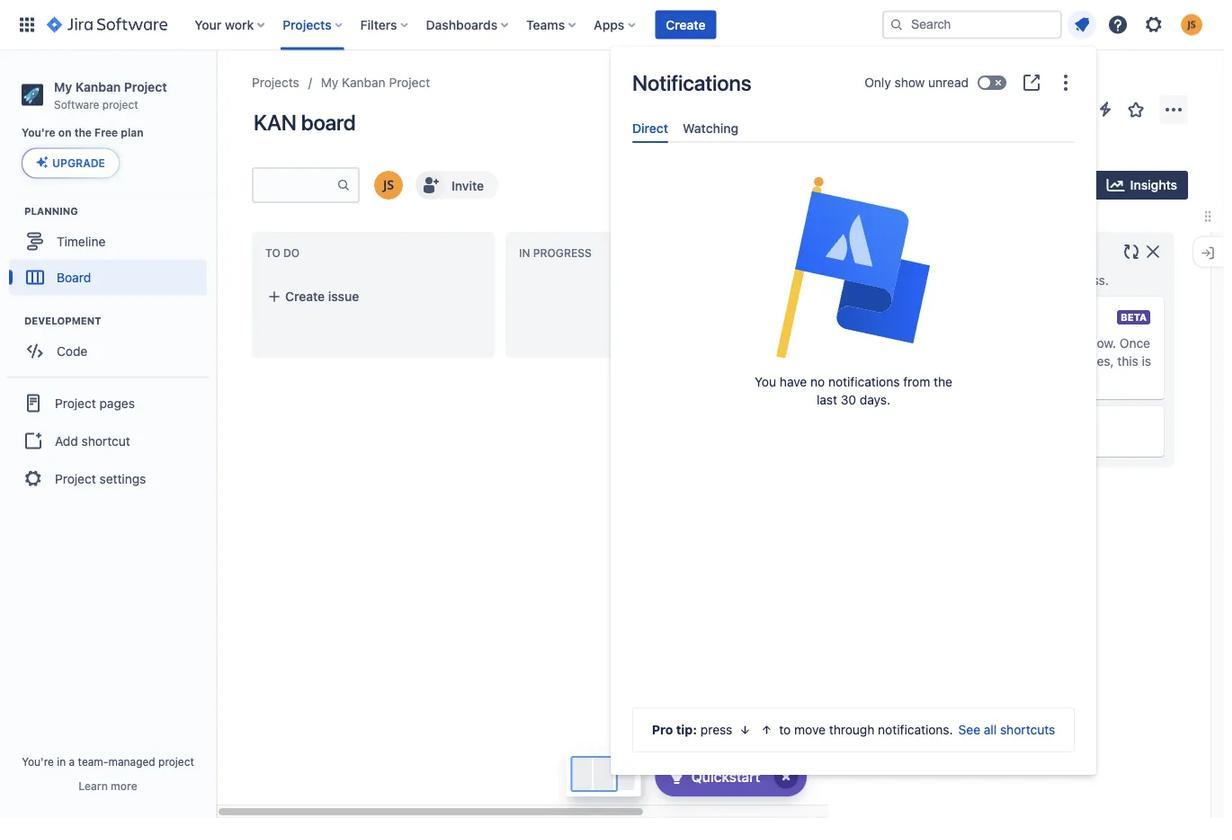 Task type: describe. For each thing, give the bounding box(es) containing it.
planning image
[[3, 200, 24, 222]]

dashboards
[[426, 17, 498, 32]]

dashboards button
[[421, 10, 516, 39]]

project settings
[[55, 471, 146, 486]]

filters
[[361, 17, 397, 32]]

my kanban project software project
[[54, 79, 167, 111]]

Search this board text field
[[254, 169, 337, 202]]

stay
[[861, 273, 887, 288]]

issues,
[[1074, 354, 1114, 369]]

appswitcher icon image
[[16, 14, 38, 36]]

from
[[904, 375, 931, 390]]

watching
[[683, 121, 739, 135]]

shortcuts
[[1001, 723, 1056, 738]]

my kanban project link
[[321, 72, 430, 94]]

your
[[195, 17, 222, 32]]

add people image
[[419, 175, 441, 196]]

you're for you're on the free plan
[[22, 127, 55, 139]]

learn more
[[79, 780, 137, 793]]

notifications
[[633, 70, 752, 95]]

settings image
[[1144, 14, 1165, 36]]

0 vertical spatial attention
[[937, 308, 998, 325]]

plan
[[121, 127, 144, 139]]

0 horizontal spatial in
[[57, 756, 66, 768]]

see all shortcuts
[[959, 723, 1056, 738]]

managed
[[108, 756, 155, 768]]

project down the add
[[55, 471, 96, 486]]

them.
[[967, 372, 1000, 387]]

stay up to date with your work in progress.
[[861, 273, 1109, 288]]

direct tab panel
[[625, 143, 1083, 159]]

my for my kanban project
[[321, 75, 339, 90]]

last
[[817, 393, 838, 408]]

projects link
[[252, 72, 299, 94]]

board for board
[[57, 270, 91, 285]]

close insights panel image
[[1143, 241, 1164, 263]]

filters button
[[355, 10, 415, 39]]

0 horizontal spatial the
[[74, 127, 92, 139]]

once
[[1120, 336, 1151, 351]]

you're in a team-managed project
[[22, 756, 194, 768]]

board link
[[9, 259, 207, 295]]

this
[[1118, 354, 1139, 369]]

you're for you're in a team-managed project
[[22, 756, 54, 768]]

help image
[[1108, 14, 1129, 36]]

apps
[[594, 17, 625, 32]]

notifications image
[[1072, 14, 1093, 36]]

projects button
[[277, 10, 350, 39]]

more
[[111, 780, 137, 793]]

create issue button
[[256, 281, 490, 313]]

project down 'filters' dropdown button
[[389, 75, 430, 90]]

blocked
[[962, 354, 1008, 369]]

have inside "you have no notifications from the last 30 days."
[[780, 375, 807, 390]]

group containing project pages
[[7, 376, 209, 504]]

move
[[795, 723, 826, 738]]

arrow up image
[[760, 723, 774, 738]]

on
[[58, 127, 72, 139]]

you'll
[[907, 372, 938, 387]]

work inside 'board insights' dialog
[[1009, 273, 1037, 288]]

pro
[[652, 723, 673, 738]]

development group
[[9, 313, 215, 375]]

shortcut
[[81, 434, 130, 449]]

in
[[519, 247, 530, 260]]

project pages link
[[7, 384, 209, 423]]

search image
[[890, 18, 904, 32]]

add
[[55, 434, 78, 449]]

timeline
[[57, 234, 106, 249]]

notifications dialog
[[611, 47, 1097, 776]]

timeline link
[[9, 223, 207, 259]]

code link
[[9, 333, 207, 369]]

teams button
[[521, 10, 583, 39]]

there
[[868, 336, 902, 351]]

upgrade button
[[22, 149, 119, 178]]

my for my kanban project software project
[[54, 79, 72, 94]]

to do
[[265, 247, 300, 260]]

more image
[[1164, 99, 1185, 121]]

add shortcut button
[[7, 423, 209, 459]]

issues
[[945, 336, 982, 351]]

issue
[[328, 289, 359, 304]]

direct
[[633, 121, 669, 135]]

only show unread
[[865, 75, 969, 90]]

create for create
[[666, 17, 706, 32]]

issues for attention
[[868, 308, 998, 325]]

insights
[[904, 243, 957, 261]]

code
[[57, 344, 88, 359]]

invite button
[[414, 169, 500, 202]]

your profile and settings image
[[1182, 14, 1203, 36]]

kan
[[254, 110, 297, 135]]

planning group
[[9, 204, 215, 301]]

beta
[[1121, 312, 1148, 324]]

to inside notifications 'dialog'
[[780, 723, 791, 738]]

progress.
[[1054, 273, 1109, 288]]

tip:
[[677, 723, 697, 738]]

work inside your work popup button
[[225, 17, 254, 32]]

days.
[[860, 393, 891, 408]]

more image
[[1056, 72, 1077, 94]]



Task type: locate. For each thing, give the bounding box(es) containing it.
software
[[54, 98, 99, 111]]

you
[[868, 354, 889, 369]]

kanban inside 'my kanban project software project'
[[75, 79, 121, 94]]

1 horizontal spatial the
[[934, 375, 953, 390]]

30
[[841, 393, 857, 408]]

project pages
[[55, 396, 135, 411]]

create for create issue
[[285, 289, 325, 304]]

star kan board image
[[1126, 99, 1147, 121]]

done
[[773, 247, 804, 260]]

1 vertical spatial create
[[285, 289, 325, 304]]

attention up issues
[[937, 308, 998, 325]]

projects up kan
[[252, 75, 299, 90]]

stuck,
[[924, 354, 959, 369]]

0 vertical spatial projects
[[283, 17, 332, 32]]

tab list containing direct
[[625, 113, 1083, 143]]

in left progress.
[[1041, 273, 1051, 288]]

1 vertical spatial have
[[780, 375, 807, 390]]

0 vertical spatial board
[[861, 243, 901, 261]]

kanban for my kanban project
[[342, 75, 386, 90]]

pages
[[99, 396, 135, 411]]

1 horizontal spatial create
[[666, 17, 706, 32]]

for
[[915, 308, 934, 325], [985, 336, 1001, 351]]

1 horizontal spatial have
[[893, 354, 920, 369]]

pro tip: press
[[652, 723, 733, 738]]

notifications
[[829, 375, 900, 390]]

1 vertical spatial for
[[985, 336, 1001, 351]]

board for board insights
[[861, 243, 901, 261]]

1 vertical spatial to
[[780, 723, 791, 738]]

1 vertical spatial work
[[1009, 273, 1037, 288]]

development image
[[3, 310, 24, 331]]

have down are
[[893, 354, 920, 369]]

board insights
[[861, 243, 957, 261]]

you're
[[22, 127, 55, 139], [22, 756, 54, 768]]

1 horizontal spatial attention
[[1005, 336, 1056, 351]]

projects for projects 'popup button'
[[283, 17, 332, 32]]

0 vertical spatial create
[[666, 17, 706, 32]]

1 vertical spatial in
[[57, 756, 66, 768]]

kanban inside "my kanban project" link
[[342, 75, 386, 90]]

have
[[893, 354, 920, 369], [780, 375, 807, 390]]

right
[[1060, 336, 1087, 351]]

2 you're from the top
[[22, 756, 54, 768]]

through
[[829, 723, 875, 738]]

add shortcut
[[55, 434, 130, 449]]

now.
[[1090, 336, 1117, 351]]

0 vertical spatial the
[[74, 127, 92, 139]]

kanban up board
[[342, 75, 386, 90]]

0 horizontal spatial kanban
[[75, 79, 121, 94]]

up
[[890, 273, 905, 288]]

0 vertical spatial to
[[908, 273, 920, 288]]

no up stuck,
[[927, 336, 942, 351]]

1 horizontal spatial my
[[321, 75, 339, 90]]

dismiss quickstart image
[[772, 763, 801, 792]]

you're left a
[[22, 756, 54, 768]]

1 horizontal spatial to
[[908, 273, 920, 288]]

create issue
[[285, 289, 359, 304]]

board insights dialog
[[847, 232, 1175, 468]]

for up are
[[915, 308, 934, 325]]

project up "plan"
[[102, 98, 138, 111]]

board
[[861, 243, 901, 261], [57, 270, 91, 285]]

0 vertical spatial have
[[893, 354, 920, 369]]

learn
[[79, 780, 108, 793]]

your
[[980, 273, 1006, 288]]

0 vertical spatial no
[[927, 336, 942, 351]]

attention up "or"
[[1005, 336, 1056, 351]]

progress
[[533, 247, 592, 260]]

in
[[1041, 273, 1051, 288], [57, 756, 66, 768]]

0 horizontal spatial project
[[102, 98, 138, 111]]

0 vertical spatial you're
[[22, 127, 55, 139]]

create inside create button
[[666, 17, 706, 32]]

quickstart button
[[656, 758, 807, 797]]

insights
[[1131, 178, 1178, 193]]

have right you
[[780, 375, 807, 390]]

1 vertical spatial board
[[57, 270, 91, 285]]

to
[[908, 273, 920, 288], [780, 723, 791, 738]]

1 vertical spatial you're
[[22, 756, 54, 768]]

0 vertical spatial project
[[102, 98, 138, 111]]

1 horizontal spatial for
[[985, 336, 1001, 351]]

board inside planning group
[[57, 270, 91, 285]]

attention inside the there are no issues for attention right now. once you have stuck, blocked or flagged issues, this is where you'll find them.
[[1005, 336, 1056, 351]]

0 horizontal spatial for
[[915, 308, 934, 325]]

issues
[[868, 308, 911, 325]]

no inside the there are no issues for attention right now. once you have stuck, blocked or flagged issues, this is where you'll find them.
[[927, 336, 942, 351]]

sidebar navigation image
[[196, 72, 236, 108]]

no
[[927, 336, 942, 351], [811, 375, 825, 390]]

0 horizontal spatial have
[[780, 375, 807, 390]]

for up blocked
[[985, 336, 1001, 351]]

arrow down image
[[738, 723, 753, 738]]

in left a
[[57, 756, 66, 768]]

project up the add
[[55, 396, 96, 411]]

all
[[984, 723, 997, 738]]

see all shortcuts button
[[959, 722, 1056, 740]]

only
[[865, 75, 892, 90]]

my
[[321, 75, 339, 90], [54, 79, 72, 94]]

the right on
[[74, 127, 92, 139]]

learn more button
[[79, 779, 137, 794]]

in inside dialog
[[1041, 273, 1051, 288]]

your work
[[195, 17, 254, 32]]

jira software image
[[47, 14, 168, 36], [47, 14, 168, 36]]

have inside the there are no issues for attention right now. once you have stuck, blocked or flagged issues, this is where you'll find them.
[[893, 354, 920, 369]]

kanban for my kanban project software project
[[75, 79, 121, 94]]

no for have
[[811, 375, 825, 390]]

refresh insights panel image
[[1121, 241, 1143, 263]]

with
[[953, 273, 977, 288]]

unread
[[929, 75, 969, 90]]

attention
[[937, 308, 998, 325], [1005, 336, 1056, 351]]

is
[[1142, 354, 1152, 369]]

banner containing your work
[[0, 0, 1225, 50]]

board
[[301, 110, 356, 135]]

to right up
[[908, 273, 920, 288]]

automations menu button icon image
[[1095, 99, 1117, 120]]

0 vertical spatial in
[[1041, 273, 1051, 288]]

kanban
[[342, 75, 386, 90], [75, 79, 121, 94]]

1 you're from the top
[[22, 127, 55, 139]]

to right arrow up icon
[[780, 723, 791, 738]]

board inside dialog
[[861, 243, 901, 261]]

create inside create issue button
[[285, 289, 325, 304]]

board up stay
[[861, 243, 901, 261]]

check image
[[666, 767, 688, 788]]

1 horizontal spatial in
[[1041, 273, 1051, 288]]

you're on the free plan
[[22, 127, 144, 139]]

group
[[7, 376, 209, 504]]

a
[[69, 756, 75, 768]]

to
[[265, 247, 281, 260]]

banner
[[0, 0, 1225, 50]]

my up software
[[54, 79, 72, 94]]

find
[[941, 372, 964, 387]]

1 vertical spatial projects
[[252, 75, 299, 90]]

do
[[283, 247, 300, 260]]

to inside 'board insights' dialog
[[908, 273, 920, 288]]

primary element
[[11, 0, 883, 50]]

1 vertical spatial no
[[811, 375, 825, 390]]

1 vertical spatial attention
[[1005, 336, 1056, 351]]

you're left on
[[22, 127, 55, 139]]

the
[[74, 127, 92, 139], [934, 375, 953, 390]]

projects
[[283, 17, 332, 32], [252, 75, 299, 90]]

my inside 'my kanban project software project'
[[54, 79, 72, 94]]

projects for the projects link
[[252, 75, 299, 90]]

Search field
[[883, 10, 1063, 39]]

to move through notifications.
[[780, 723, 954, 738]]

free
[[95, 127, 118, 139]]

0 horizontal spatial work
[[225, 17, 254, 32]]

tab list inside notifications 'dialog'
[[625, 113, 1083, 143]]

john smith image
[[374, 171, 403, 200]]

upgrade
[[52, 157, 105, 169]]

project right 'managed'
[[158, 756, 194, 768]]

teams
[[527, 17, 565, 32]]

kanban up software
[[75, 79, 121, 94]]

for inside the there are no issues for attention right now. once you have stuck, blocked or flagged issues, this is where you'll find them.
[[985, 336, 1001, 351]]

see
[[959, 723, 981, 738]]

no inside "you have no notifications from the last 30 days."
[[811, 375, 825, 390]]

1 horizontal spatial work
[[1009, 273, 1037, 288]]

your work button
[[189, 10, 272, 39]]

no up last
[[811, 375, 825, 390]]

apps button
[[589, 10, 643, 39]]

create up the notifications
[[666, 17, 706, 32]]

the inside "you have no notifications from the last 30 days."
[[934, 375, 953, 390]]

press
[[701, 723, 733, 738]]

are
[[906, 336, 924, 351]]

you have no notifications from the last 30 days.
[[755, 375, 953, 408]]

my up board
[[321, 75, 339, 90]]

0 horizontal spatial board
[[57, 270, 91, 285]]

invite
[[452, 178, 484, 193]]

projects inside 'popup button'
[[283, 17, 332, 32]]

kan board
[[254, 110, 356, 135]]

board down the timeline at left
[[57, 270, 91, 285]]

no for are
[[927, 336, 942, 351]]

create left the issue
[[285, 289, 325, 304]]

project inside 'my kanban project software project'
[[102, 98, 138, 111]]

flagged
[[1027, 354, 1071, 369]]

0 vertical spatial for
[[915, 308, 934, 325]]

my kanban project
[[321, 75, 430, 90]]

the down stuck,
[[934, 375, 953, 390]]

insights image
[[1106, 175, 1127, 196]]

1 horizontal spatial no
[[927, 336, 942, 351]]

tab list
[[625, 113, 1083, 143]]

where
[[868, 372, 904, 387]]

1 horizontal spatial project
[[158, 756, 194, 768]]

development
[[24, 315, 101, 327]]

insights button
[[1095, 171, 1189, 200]]

0 horizontal spatial create
[[285, 289, 325, 304]]

1 horizontal spatial board
[[861, 243, 901, 261]]

0 horizontal spatial to
[[780, 723, 791, 738]]

there are no issues for attention right now. once you have stuck, blocked or flagged issues, this is where you'll find them.
[[868, 336, 1152, 387]]

0 horizontal spatial attention
[[937, 308, 998, 325]]

you
[[755, 375, 777, 390]]

team-
[[78, 756, 108, 768]]

1 horizontal spatial kanban
[[342, 75, 386, 90]]

0 horizontal spatial my
[[54, 79, 72, 94]]

notifications.
[[878, 723, 954, 738]]

1 vertical spatial project
[[158, 756, 194, 768]]

0 vertical spatial work
[[225, 17, 254, 32]]

project inside 'my kanban project software project'
[[124, 79, 167, 94]]

0 horizontal spatial no
[[811, 375, 825, 390]]

projects up the projects link
[[283, 17, 332, 32]]

1 vertical spatial the
[[934, 375, 953, 390]]

project up "plan"
[[124, 79, 167, 94]]

open notifications in a new tab image
[[1021, 72, 1043, 94]]



Task type: vqa. For each thing, say whether or not it's contained in the screenshot.
"the" in the we're changing how automation usage will be measured in jira cloud these changes will take effect from november 1. until then, you can preview your usage under the new packaging model.
no



